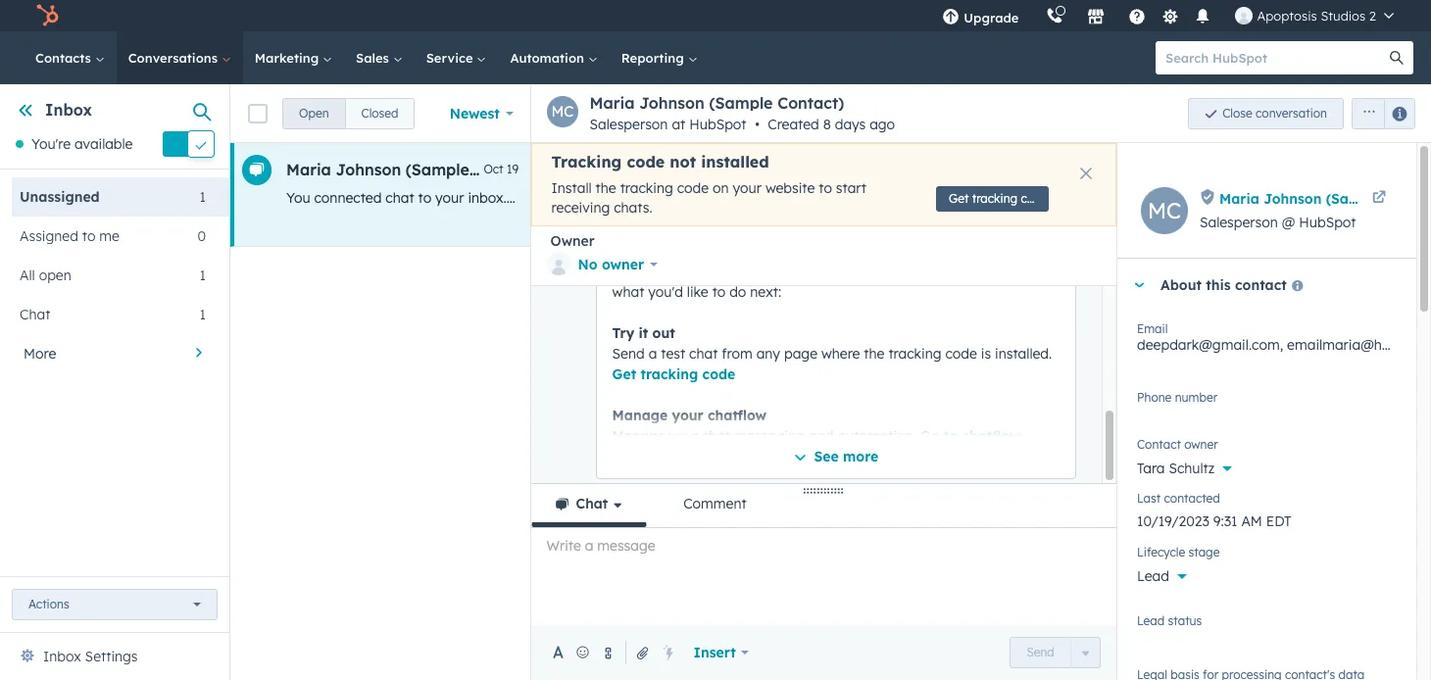 Task type: locate. For each thing, give the bounding box(es) containing it.
maria up you
[[286, 160, 331, 179]]

chat
[[20, 306, 50, 324], [576, 495, 608, 513]]

1 group from the left
[[282, 98, 415, 129]]

2 horizontal spatial the
[[864, 345, 885, 363]]

email
[[1138, 322, 1168, 336]]

installed.
[[996, 345, 1053, 363]]

1 vertical spatial do
[[730, 284, 747, 301]]

1 horizontal spatial from
[[613, 263, 646, 281]]

0 horizontal spatial from
[[511, 189, 544, 207]]

it up caret image
[[1134, 189, 1142, 207]]

inbox for inbox settings
[[43, 648, 81, 666]]

(sample for maria johnson (sample contact)
[[406, 160, 470, 179]]

to inside manage your chatflow manage your chat messaging and automation. go to chatflow
[[944, 428, 958, 445]]

0 vertical spatial what
[[937, 189, 969, 207]]

from
[[1281, 189, 1312, 207], [722, 345, 753, 363]]

owner right the no
[[602, 256, 644, 274]]

1 horizontal spatial (sample
[[710, 93, 773, 113]]

code inside button
[[1021, 191, 1049, 206]]

hubspot image
[[35, 4, 59, 27]]

salesperson inside maria johnson (sample contact) salesperson at hubspot • created 8 days ago
[[590, 116, 668, 133]]

chat inside button
[[576, 495, 608, 513]]

code
[[627, 152, 665, 172], [677, 179, 709, 197], [1021, 191, 1049, 206], [946, 345, 978, 363], [703, 366, 736, 384]]

1 1 from the top
[[200, 189, 206, 206]]

it inside try it out send a test chat from any page where the tracking code is installed. get tracking code
[[639, 325, 649, 342]]

send inside try it out send a test chat from any page where the tracking code is installed. get tracking code
[[613, 345, 645, 363]]

on inside install the tracking code on your website to start receiving chats.
[[713, 179, 729, 197]]

more down automation.
[[843, 448, 879, 466]]

like inside the from now on, any chats on your website will appear here. choose what you'd like to do next:
[[687, 284, 709, 301]]

where
[[1381, 189, 1419, 207], [822, 345, 861, 363]]

1 vertical spatial from
[[722, 345, 753, 363]]

0 vertical spatial inbox
[[45, 100, 92, 120]]

2 vertical spatial send
[[1027, 645, 1055, 660]]

test up salesperson @ hubspot
[[1220, 189, 1244, 207]]

chats down install the tracking code on your website to start receiving chats.
[[732, 263, 767, 281]]

reporting
[[622, 50, 688, 66]]

page inside try it out send a test chat from any page where the tracking code is installed. get tracking code
[[785, 345, 818, 363]]

1 horizontal spatial try
[[1110, 189, 1130, 207]]

choose inside the from now on, any chats on your website will appear here. choose what you'd like to do next:
[[987, 263, 1036, 281]]

0 horizontal spatial group
[[282, 98, 415, 129]]

0 vertical spatial choose
[[885, 189, 934, 207]]

2 vertical spatial manage
[[613, 551, 666, 569]]

contact) up 8
[[778, 93, 845, 113]]

and left style
[[744, 490, 769, 507]]

2 horizontal spatial on
[[771, 263, 787, 281]]

apoptosis
[[1258, 8, 1318, 24]]

the inside install the tracking code on your website to start receiving chats.
[[596, 179, 617, 197]]

appear
[[799, 189, 846, 207], [901, 263, 948, 281]]

stage
[[1189, 545, 1220, 560]]

1 vertical spatial page
[[785, 345, 818, 363]]

any up messaging on the bottom right of page
[[757, 345, 781, 363]]

0 horizontal spatial chats
[[630, 189, 665, 207]]

1 manage from the top
[[613, 407, 668, 425]]

(sample inside maria johnson (sample contact) salesperson at hubspot • created 8 days ago
[[710, 93, 773, 113]]

try
[[1110, 189, 1130, 207], [613, 325, 635, 342]]

page
[[1343, 189, 1377, 207], [785, 345, 818, 363]]

it inside row
[[1134, 189, 1142, 207]]

assigned
[[20, 228, 78, 246]]

website left start
[[766, 179, 815, 197]]

johnson up @
[[1264, 190, 1322, 207]]

0 vertical spatial send
[[1171, 189, 1204, 207]]

(sample
[[710, 93, 773, 113], [406, 160, 470, 179], [1327, 190, 1383, 207]]

where inside row
[[1381, 189, 1419, 207]]

lead left status
[[1138, 614, 1165, 629]]

page left contac
[[1343, 189, 1377, 207]]

lead inside popup button
[[1138, 568, 1170, 586]]

receiving
[[552, 199, 610, 216]]

tracking
[[620, 179, 674, 197], [973, 191, 1018, 206], [889, 345, 942, 363], [641, 366, 699, 384]]

0 horizontal spatial choose
[[885, 189, 934, 207]]

from inside the from now on, any chats on your website will appear here. choose what you'd like to do next:
[[613, 263, 646, 281]]

search image
[[1391, 51, 1404, 65]]

days
[[835, 116, 866, 133]]

insert
[[694, 644, 736, 662]]

now inside live chat from maria johnson (sample contact) with context you connected chat to your inbox.
from now on, any chats on your website will appear here. choose what you&#x27;d like to do next:

try it out 
send a test chat from any page where the tracking code is ins row
[[548, 189, 575, 207]]

try inside live chat from maria johnson (sample contact) with context you connected chat to your inbox.
from now on, any chats on your website will appear here. choose what you&#x27;d like to do next:

try it out 
send a test chat from any page where the tracking code is ins row
[[1110, 189, 1130, 207]]

1 vertical spatial next:
[[751, 284, 782, 301]]

0 vertical spatial it
[[1134, 189, 1142, 207]]

newest
[[450, 104, 500, 122]]

contact) up inbox.
[[474, 160, 541, 179]]

0 horizontal spatial on
[[669, 189, 685, 207]]

here. down days on the top of page
[[850, 189, 882, 207]]

test
[[1220, 189, 1244, 207], [661, 345, 686, 363]]

open
[[299, 105, 329, 120]]

0 horizontal spatial you'd
[[649, 284, 684, 301]]

inbox left settings
[[43, 648, 81, 666]]

conversations link
[[116, 31, 243, 84]]

main content
[[230, 0, 1432, 681]]

3 1 from the top
[[200, 306, 206, 324]]

inbox up you're available
[[45, 100, 92, 120]]

0 vertical spatial the
[[596, 179, 617, 197]]

and
[[809, 428, 834, 445], [744, 490, 769, 507], [813, 551, 838, 569]]

color
[[708, 490, 740, 507]]

and up 'see'
[[809, 428, 834, 445]]

any
[[602, 189, 626, 207], [1316, 189, 1339, 207], [704, 263, 728, 281], [757, 345, 781, 363]]

0 horizontal spatial get
[[613, 366, 637, 384]]

(sample left contac
[[1327, 190, 1383, 207]]

chats down tracking code not installed
[[630, 189, 665, 207]]

0 horizontal spatial out
[[653, 325, 676, 342]]

website inside install the tracking code on your website to start receiving chats.
[[766, 179, 815, 197]]

1 vertical spatial from
[[613, 263, 646, 281]]

will down you connected chat to your inbox. from now on, any chats on your website will appear here. choose what you'd like to do next:  try it out  send a test chat from any page where th
[[877, 263, 898, 281]]

next: up try it out send a test chat from any page where the tracking code is installed. get tracking code
[[751, 284, 782, 301]]

0 horizontal spatial send
[[613, 345, 645, 363]]

(sample up • at the right top
[[710, 93, 773, 113]]

0 vertical spatial appear
[[799, 189, 846, 207]]

where inside try it out send a test chat from any page where the tracking code is installed. get tracking code
[[822, 345, 861, 363]]

page inside row
[[1343, 189, 1377, 207]]

send group
[[1011, 637, 1101, 669]]

johnson
[[640, 93, 705, 113], [336, 160, 401, 179], [1264, 190, 1322, 207]]

the left color on the bottom
[[684, 490, 704, 507]]

1 horizontal spatial contact)
[[778, 93, 845, 113]]

menu item
[[1033, 0, 1037, 31]]

1 horizontal spatial out
[[1146, 189, 1167, 207]]

1 vertical spatial chats
[[732, 263, 767, 281]]

1 vertical spatial choose
[[987, 263, 1036, 281]]

hubspot
[[690, 116, 747, 133], [1300, 214, 1357, 231]]

1 horizontal spatial hubspot
[[1300, 214, 1357, 231]]

you'd
[[973, 189, 1008, 207], [649, 284, 684, 301]]

1 lead from the top
[[1138, 568, 1170, 586]]

send inside "button"
[[1027, 645, 1055, 660]]

owner inside no owner popup button
[[602, 256, 644, 274]]

on down 'not' on the top
[[669, 189, 685, 207]]

1 horizontal spatial from
[[1281, 189, 1312, 207]]

actions
[[28, 597, 69, 612]]

1 vertical spatial will
[[877, 263, 898, 281]]

try inside try it out send a test chat from any page where the tracking code is installed. get tracking code
[[613, 325, 635, 342]]

0 horizontal spatial a
[[649, 345, 657, 363]]

comment
[[684, 495, 747, 513]]

send button
[[1011, 637, 1072, 669]]

salesperson left @
[[1200, 214, 1279, 231]]

1 vertical spatial now
[[650, 263, 677, 281]]

manage down get tracking code link
[[613, 407, 668, 425]]

@
[[1283, 214, 1296, 231]]

a up salesperson @ hubspot
[[1208, 189, 1216, 207]]

what inside the from now on, any chats on your website will appear here. choose what you'd like to do next:
[[613, 284, 645, 301]]

chats inside row
[[630, 189, 665, 207]]

1 vertical spatial contact)
[[474, 160, 541, 179]]

0 vertical spatial get
[[949, 191, 969, 206]]

get
[[949, 191, 969, 206], [613, 366, 637, 384]]

on, inside the from now on, any chats on your website will appear here. choose what you'd like to do next:
[[680, 263, 700, 281]]

calling icon button
[[1039, 3, 1072, 28]]

lead down lifecycle
[[1138, 568, 1170, 586]]

0 horizontal spatial more
[[802, 613, 835, 631]]

upgrade image
[[943, 9, 961, 26]]

automation
[[510, 50, 588, 66]]

studios
[[1321, 8, 1366, 24]]

0 vertical spatial hubspot
[[690, 116, 747, 133]]

1 horizontal spatial chatflow
[[962, 428, 1021, 445]]

1 vertical spatial johnson
[[336, 160, 401, 179]]

hubspot down maria johnson (sample contac
[[1300, 214, 1357, 231]]

maria johnson (sample contac link
[[1220, 187, 1432, 210]]

on down installed
[[713, 179, 729, 197]]

1 vertical spatial it
[[639, 325, 649, 342]]

0 vertical spatial test
[[1220, 189, 1244, 207]]

group down sales
[[282, 98, 415, 129]]

here. down get tracking code button
[[952, 263, 984, 281]]

1 vertical spatial owner
[[1185, 437, 1219, 452]]

customize the color and style of your chat widget.
[[613, 490, 940, 507]]

chat up get tracking code link
[[690, 345, 718, 363]]

automation.
[[838, 428, 917, 445]]

0 horizontal spatial hubspot
[[690, 116, 747, 133]]

2 horizontal spatial send
[[1171, 189, 1204, 207]]

from down 19
[[511, 189, 544, 207]]

0 vertical spatial owner
[[602, 256, 644, 274]]

1
[[200, 189, 206, 206], [200, 267, 206, 285], [200, 306, 206, 324]]

manage up customize
[[613, 428, 666, 445]]

now down the tracking
[[548, 189, 575, 207]]

0 vertical spatial and
[[809, 428, 834, 445]]

1 horizontal spatial it
[[1134, 189, 1142, 207]]

chat inside manage your chatflow manage your chat messaging and automation. go to chatflow
[[702, 428, 731, 445]]

1 horizontal spatial what
[[937, 189, 969, 207]]

johnson for maria johnson (sample contact) salesperson at hubspot • created 8 days ago
[[640, 93, 705, 113]]

main content containing maria johnson (sample contact)
[[230, 0, 1432, 681]]

1 horizontal spatial johnson
[[640, 93, 705, 113]]

available
[[75, 136, 133, 153]]

tracking inside button
[[973, 191, 1018, 206]]

lifecycle
[[1138, 545, 1186, 560]]

lead for lead status
[[1138, 614, 1165, 629]]

menu containing apoptosis studios 2
[[929, 0, 1408, 31]]

maria up salesperson @ hubspot
[[1220, 190, 1260, 207]]

messaging
[[735, 428, 805, 445]]

on inside the from now on, any chats on your website will appear here. choose what you'd like to do next:
[[771, 263, 787, 281]]

choose down get tracking code
[[987, 263, 1036, 281]]

chatflow right the go
[[962, 428, 1021, 445]]

1 horizontal spatial chats
[[732, 263, 767, 281]]

0 vertical spatial chats
[[630, 189, 665, 207]]

1 horizontal spatial more
[[843, 448, 879, 466]]

1 horizontal spatial next:
[[1075, 189, 1107, 207]]

1 vertical spatial chat
[[576, 495, 608, 513]]

1 horizontal spatial like
[[1012, 189, 1034, 207]]

chat left messaging on the bottom right of page
[[702, 428, 731, 445]]

0 vertical spatial try
[[1110, 189, 1130, 207]]

what
[[937, 189, 969, 207], [613, 284, 645, 301]]

do inside row
[[1055, 189, 1072, 207]]

out inside row
[[1146, 189, 1167, 207]]

chatflow
[[708, 407, 767, 425], [962, 428, 1021, 445]]

1 horizontal spatial choose
[[987, 263, 1036, 281]]

Open button
[[282, 98, 346, 129]]

0 vertical spatial contact)
[[778, 93, 845, 113]]

contact) for maria johnson (sample contact)
[[474, 160, 541, 179]]

0 vertical spatial page
[[1343, 189, 1377, 207]]

phone
[[1138, 390, 1172, 405]]

you're available
[[31, 136, 133, 153]]

out up get tracking code link
[[653, 325, 676, 342]]

out
[[1146, 189, 1167, 207], [653, 325, 676, 342]]

out up about
[[1146, 189, 1167, 207]]

1 vertical spatial you'd
[[649, 284, 684, 301]]

from inside try it out send a test chat from any page where the tracking code is installed. get tracking code
[[722, 345, 753, 363]]

0 horizontal spatial like
[[687, 284, 709, 301]]

help image
[[1129, 9, 1147, 26]]

Closed button
[[345, 98, 415, 129]]

0 horizontal spatial the
[[596, 179, 617, 197]]

2 1 from the top
[[200, 267, 206, 285]]

1 horizontal spatial chat
[[576, 495, 608, 513]]

website down you connected chat to your inbox. from now on, any chats on your website will appear here. choose what you'd like to do next:  try it out  send a test chat from any page where th
[[824, 263, 873, 281]]

see more
[[814, 448, 879, 466]]

deepdark@gmail.com,
[[1138, 336, 1284, 354]]

johnson inside row
[[336, 160, 401, 179]]

on down live chat from maria johnson (sample contact) with context you connected chat to your inbox.
from now on, any chats on your website will appear here. choose what you&#x27;d like to do next:

try it out 
send a test chat from any page where the tracking code is ins row
[[771, 263, 787, 281]]

0 horizontal spatial what
[[613, 284, 645, 301]]

(sample left oct
[[406, 160, 470, 179]]

connected
[[314, 189, 382, 207]]

team
[[669, 551, 703, 569]]

0 horizontal spatial will
[[775, 189, 796, 207]]

service
[[426, 50, 477, 66]]

status
[[1169, 614, 1203, 629]]

contact) inside row
[[474, 160, 541, 179]]

send inside row
[[1171, 189, 1204, 207]]

maria down reporting
[[590, 93, 635, 113]]

0 horizontal spatial page
[[785, 345, 818, 363]]

will left start
[[775, 189, 796, 207]]

chat inside try it out send a test chat from any page where the tracking code is installed. get tracking code
[[690, 345, 718, 363]]

more right learn
[[802, 613, 835, 631]]

next:
[[1075, 189, 1107, 207], [751, 284, 782, 301]]

more inside see more button
[[843, 448, 879, 466]]

0 horizontal spatial contact)
[[474, 160, 541, 179]]

on, down the tracking
[[579, 189, 598, 207]]

chat left customize
[[576, 495, 608, 513]]

0 horizontal spatial johnson
[[336, 160, 401, 179]]

owner up schultz
[[1185, 437, 1219, 452]]

1 horizontal spatial owner
[[1185, 437, 1219, 452]]

any down install the tracking code on your website to start receiving chats.
[[704, 263, 728, 281]]

0 vertical spatial salesperson
[[590, 116, 668, 133]]

1 horizontal spatial get
[[949, 191, 969, 206]]

chat
[[386, 189, 414, 207], [1248, 189, 1277, 207], [690, 345, 718, 363], [702, 428, 731, 445], [856, 490, 885, 507]]

chat up more
[[20, 306, 50, 324]]

see more button
[[794, 445, 879, 471]]

group
[[282, 98, 415, 129], [1345, 98, 1416, 129]]

the for install the tracking code on your website to start receiving chats.
[[596, 179, 617, 197]]

the up receiving on the left
[[596, 179, 617, 197]]

a inside row
[[1208, 189, 1216, 207]]

2 vertical spatial 1
[[200, 306, 206, 324]]

0 vertical spatial maria
[[590, 93, 635, 113]]

hubspot inside maria johnson (sample contact) salesperson at hubspot • created 8 days ago
[[690, 116, 747, 133]]

salesperson up tracking code not installed
[[590, 116, 668, 133]]

1 vertical spatial on,
[[680, 263, 700, 281]]

(sample inside row
[[406, 160, 470, 179]]

on, down install the tracking code on your website to start receiving chats.
[[680, 263, 700, 281]]

the for customize the color and style of your chat widget.
[[684, 490, 704, 507]]

any inside try it out send a test chat from any page where the tracking code is installed. get tracking code
[[757, 345, 781, 363]]

it
[[1134, 189, 1142, 207], [639, 325, 649, 342]]

any right install
[[602, 189, 626, 207]]

a inside try it out send a test chat from any page where the tracking code is installed. get tracking code
[[649, 345, 657, 363]]

manage left team at the bottom
[[613, 551, 666, 569]]

will
[[775, 189, 796, 207], [877, 263, 898, 281]]

tracking code not installed alert
[[531, 143, 1117, 227]]

it up get tracking code link
[[639, 325, 649, 342]]

where left th
[[1381, 189, 1419, 207]]

from up get tracking code link
[[722, 345, 753, 363]]

2 vertical spatial (sample
[[1327, 190, 1383, 207]]

1 vertical spatial 1
[[200, 267, 206, 285]]

0 vertical spatial chat
[[20, 306, 50, 324]]

last contacted
[[1138, 491, 1221, 506]]

sales link
[[344, 31, 415, 84]]

lead status
[[1138, 614, 1203, 629]]

0 vertical spatial johnson
[[640, 93, 705, 113]]

on, inside row
[[579, 189, 598, 207]]

2 group from the left
[[1345, 98, 1416, 129]]

next: inside row
[[1075, 189, 1107, 207]]

0 vertical spatial where
[[1381, 189, 1419, 207]]

get inside try it out send a test chat from any page where the tracking code is installed. get tracking code
[[613, 366, 637, 384]]

maria inside row
[[286, 160, 331, 179]]

a up get tracking code link
[[649, 345, 657, 363]]

more
[[843, 448, 879, 466], [802, 613, 835, 631]]

johnson up "connected"
[[336, 160, 401, 179]]

maria inside maria johnson (sample contact) salesperson at hubspot • created 8 days ago
[[590, 93, 635, 113]]

0 vertical spatial will
[[775, 189, 796, 207]]

from up @
[[1281, 189, 1312, 207]]

2 lead from the top
[[1138, 614, 1165, 629]]

(sample for maria johnson (sample contact) salesperson at hubspot • created 8 days ago
[[710, 93, 773, 113]]

next: down close image
[[1075, 189, 1107, 207]]

notifications image
[[1195, 9, 1213, 26]]

and right access
[[813, 551, 838, 569]]

lead for lead
[[1138, 568, 1170, 586]]

like inside row
[[1012, 189, 1034, 207]]

about this contact button
[[1118, 259, 1398, 312]]

0 horizontal spatial (sample
[[406, 160, 470, 179]]

johnson inside maria johnson (sample contact) salesperson at hubspot • created 8 days ago
[[640, 93, 705, 113]]

website down installed
[[722, 189, 771, 207]]

chatflow up messaging on the bottom right of page
[[708, 407, 767, 425]]

1 vertical spatial what
[[613, 284, 645, 301]]

now right no owner
[[650, 263, 677, 281]]

on
[[713, 179, 729, 197], [669, 189, 685, 207], [771, 263, 787, 281]]

page up manage your chatflow manage your chat messaging and automation. go to chatflow
[[785, 345, 818, 363]]

conversation
[[1256, 105, 1328, 120]]

where down the from now on, any chats on your website will appear here. choose what you'd like to do next:
[[822, 345, 861, 363]]

test inside try it out send a test chat from any page where the tracking code is installed. get tracking code
[[661, 345, 686, 363]]

3 manage from the top
[[613, 551, 666, 569]]

johnson up at
[[640, 93, 705, 113]]

contact) inside maria johnson (sample contact) salesperson at hubspot • created 8 days ago
[[778, 93, 845, 113]]

live chat from maria johnson (sample contact) with context you connected chat to your inbox.
from now on, any chats on your website will appear here. choose what you&#x27;d like to do next:

try it out 
send a test chat from any page where the tracking code is ins row
[[230, 143, 1432, 247]]

0 horizontal spatial now
[[548, 189, 575, 207]]

the up automation.
[[864, 345, 885, 363]]

marketing link
[[243, 31, 344, 84]]

1 horizontal spatial do
[[1055, 189, 1072, 207]]

0 vertical spatial 1
[[200, 189, 206, 206]]

1 vertical spatial out
[[653, 325, 676, 342]]

0 vertical spatial lead
[[1138, 568, 1170, 586]]

test up get tracking code link
[[661, 345, 686, 363]]

from right the no
[[613, 263, 646, 281]]

here. inside the from now on, any chats on your website will appear here. choose what you'd like to do next:
[[952, 263, 984, 281]]

manage
[[613, 407, 668, 425], [613, 428, 666, 445], [613, 551, 666, 569]]

1 horizontal spatial where
[[1381, 189, 1419, 207]]

menu
[[929, 0, 1408, 31]]

hubspot right at
[[690, 116, 747, 133]]

manage for manage your chatflow manage your chat messaging and automation. go to chatflow
[[613, 407, 668, 425]]

0 vertical spatial a
[[1208, 189, 1216, 207]]

1 vertical spatial try
[[613, 325, 635, 342]]

0 vertical spatial out
[[1146, 189, 1167, 207]]

chat button
[[531, 484, 647, 528]]

0 vertical spatial more
[[843, 448, 879, 466]]

2 horizontal spatial maria
[[1220, 190, 1260, 207]]

choose right start
[[885, 189, 934, 207]]

you'd inside live chat from maria johnson (sample contact) with context you connected chat to your inbox.
from now on, any chats on your website will appear here. choose what you&#x27;d like to do next:

try it out 
send a test chat from any page where the tracking code is ins row
[[973, 189, 1008, 207]]

group down search "image"
[[1345, 98, 1416, 129]]



Task type: vqa. For each thing, say whether or not it's contained in the screenshot.


Task type: describe. For each thing, give the bounding box(es) containing it.
phone number
[[1138, 390, 1218, 405]]

0
[[198, 228, 206, 246]]

appear inside row
[[799, 189, 846, 207]]

conversations
[[128, 50, 221, 66]]

all
[[20, 267, 35, 285]]

email deepdark@gmail.com, emailmaria@hubspot.c
[[1138, 322, 1432, 354]]

0 horizontal spatial chat
[[20, 306, 50, 324]]

hubspot link
[[24, 4, 74, 27]]

your inside the from now on, any chats on your website will appear here. choose what you'd like to do next:
[[791, 263, 820, 281]]

chat down maria johnson (sample contact) at the left top of the page
[[386, 189, 414, 207]]

and inside manage your chatflow manage your chat messaging and automation. go to chatflow
[[809, 428, 834, 445]]

Phone number text field
[[1138, 387, 1398, 427]]

assigned to me
[[20, 228, 120, 246]]

notifications button
[[1187, 0, 1221, 31]]

actions button
[[12, 589, 218, 621]]

2 manage from the top
[[613, 428, 666, 445]]

Last contacted text field
[[1138, 503, 1398, 535]]

now inside the from now on, any chats on your website will appear here. choose what you'd like to do next:
[[650, 263, 677, 281]]

settings image
[[1162, 8, 1180, 26]]

maria for maria johnson (sample contac
[[1220, 190, 1260, 207]]

apoptosis studios 2 button
[[1224, 0, 1406, 31]]

or learn more about
[[742, 613, 881, 631]]

Search HubSpot search field
[[1156, 41, 1397, 75]]

contacts link
[[24, 31, 116, 84]]

you connected chat to your inbox. from now on, any chats on your website will appear here. choose what you'd like to do next:  try it out  send a test chat from any page where th
[[286, 189, 1432, 207]]

marketing
[[255, 50, 323, 66]]

1 vertical spatial hubspot
[[1300, 214, 1357, 231]]

owner for no owner
[[602, 256, 644, 274]]

caret image
[[1134, 283, 1146, 288]]

apoptosis studios 2
[[1258, 8, 1377, 24]]

group containing open
[[282, 98, 415, 129]]

help button
[[1121, 0, 1155, 31]]

on inside row
[[669, 189, 685, 207]]

1 vertical spatial salesperson
[[1200, 214, 1279, 231]]

test inside row
[[1220, 189, 1244, 207]]

from now on, any chats on your website will appear here. choose what you'd like to do next:
[[613, 263, 1036, 301]]

1 for unassigned
[[200, 189, 206, 206]]

install the tracking code on your website to start receiving chats.
[[552, 179, 867, 216]]

about this contact
[[1161, 277, 1288, 294]]

contacts
[[35, 50, 95, 66]]

access
[[765, 551, 809, 569]]

no owner button
[[547, 250, 658, 280]]

to inside install the tracking code on your website to start receiving chats.
[[819, 179, 833, 197]]

0 horizontal spatial chatflow
[[708, 407, 767, 425]]

open
[[39, 267, 71, 285]]

chat up salesperson @ hubspot
[[1248, 189, 1277, 207]]

lead button
[[1138, 557, 1398, 589]]

choose inside row
[[885, 189, 934, 207]]

th
[[1423, 189, 1432, 207]]

availability.
[[841, 551, 914, 569]]

from inside row
[[1281, 189, 1312, 207]]

chat left widget.
[[856, 490, 885, 507]]

manage team member access and availability.
[[613, 551, 918, 569]]

the inside try it out send a test chat from any page where the tracking code is installed. get tracking code
[[864, 345, 885, 363]]

unassigned
[[20, 189, 100, 206]]

see
[[814, 448, 839, 466]]

maria for maria johnson (sample contact) salesperson at hubspot • created 8 days ago
[[590, 93, 635, 113]]

manage for manage team member access and availability.
[[613, 551, 666, 569]]

chats.
[[614, 199, 653, 216]]

•
[[755, 116, 760, 133]]

member
[[707, 551, 761, 569]]

appear inside the from now on, any chats on your website will appear here. choose what you'd like to do next:
[[901, 263, 948, 281]]

contac
[[1388, 190, 1432, 207]]

your inside install the tracking code on your website to start receiving chats.
[[733, 179, 762, 197]]

inbox settings link
[[43, 645, 138, 669]]

number
[[1176, 390, 1218, 405]]

inbox for inbox
[[45, 100, 92, 120]]

no
[[578, 256, 598, 274]]

code inside install the tracking code on your website to start receiving chats.
[[677, 179, 709, 197]]

to inside the from now on, any chats on your website will appear here. choose what you'd like to do next:
[[713, 284, 726, 301]]

manage your chatflow manage your chat messaging and automation. go to chatflow
[[613, 407, 1021, 445]]

start
[[836, 179, 867, 197]]

tara schultz button
[[1138, 449, 1398, 482]]

1 for all open
[[200, 267, 206, 285]]

go
[[921, 428, 940, 445]]

you'd inside the from now on, any chats on your website will appear here. choose what you'd like to do next:
[[649, 284, 684, 301]]

ago
[[870, 116, 896, 133]]

more
[[24, 346, 56, 363]]

sales
[[356, 50, 393, 66]]

maria for maria johnson (sample contact)
[[286, 160, 331, 179]]

out inside try it out send a test chat from any page where the tracking code is installed. get tracking code
[[653, 325, 676, 342]]

contact owner
[[1138, 437, 1219, 452]]

any up salesperson @ hubspot
[[1316, 189, 1339, 207]]

(sample for maria johnson (sample contac
[[1327, 190, 1383, 207]]

johnson for maria johnson (sample contac
[[1264, 190, 1322, 207]]

1 vertical spatial more
[[802, 613, 835, 631]]

get tracking code button
[[937, 186, 1049, 211]]

tara
[[1138, 460, 1166, 478]]

this
[[1207, 277, 1232, 294]]

inbox.
[[468, 189, 507, 207]]

created
[[768, 116, 820, 133]]

close conversation
[[1223, 105, 1328, 120]]

maria johnson (sample contact) salesperson at hubspot • created 8 days ago
[[590, 93, 896, 133]]

from inside row
[[511, 189, 544, 207]]

or
[[746, 613, 762, 631]]

website inside row
[[722, 189, 771, 207]]

get inside button
[[949, 191, 969, 206]]

1 vertical spatial and
[[744, 490, 769, 507]]

will inside the from now on, any chats on your website will appear here. choose what you'd like to do next:
[[877, 263, 898, 281]]

tracking
[[552, 152, 622, 172]]

calling icon image
[[1047, 8, 1065, 25]]

comment button
[[659, 484, 772, 528]]

tracking inside install the tracking code on your website to start receiving chats.
[[620, 179, 674, 197]]

all open
[[20, 267, 71, 285]]

2
[[1370, 8, 1377, 24]]

salesperson @ hubspot
[[1200, 214, 1357, 231]]

owner for contact owner
[[1185, 437, 1219, 452]]

2 vertical spatial and
[[813, 551, 838, 569]]

go to chatflow link
[[921, 428, 1021, 445]]

is
[[982, 345, 992, 363]]

do inside the from now on, any chats on your website will appear here. choose what you'd like to do next:
[[730, 284, 747, 301]]

8
[[824, 116, 832, 133]]

not
[[670, 152, 696, 172]]

contact
[[1236, 277, 1288, 294]]

install
[[552, 179, 592, 197]]

chats inside the from now on, any chats on your website will appear here. choose what you'd like to do next:
[[732, 263, 767, 281]]

automation link
[[499, 31, 610, 84]]

settings link
[[1159, 5, 1183, 26]]

here. inside row
[[850, 189, 882, 207]]

johnson for maria johnson (sample contact)
[[336, 160, 401, 179]]

last
[[1138, 491, 1161, 506]]

website inside the from now on, any chats on your website will appear here. choose what you'd like to do next:
[[824, 263, 873, 281]]

tara schultz image
[[1236, 7, 1254, 25]]

what inside row
[[937, 189, 969, 207]]

owner
[[551, 233, 595, 250]]

emailmaria@hubspot.c
[[1288, 336, 1432, 354]]

you're
[[31, 136, 71, 153]]

tara schultz
[[1138, 460, 1215, 478]]

inbox settings
[[43, 648, 138, 666]]

try it out send a test chat from any page where the tracking code is installed. get tracking code
[[613, 325, 1053, 384]]

contact) for maria johnson (sample contact) salesperson at hubspot • created 8 days ago
[[778, 93, 845, 113]]

next: inside the from now on, any chats on your website will appear here. choose what you'd like to do next:
[[751, 284, 782, 301]]

of
[[807, 490, 820, 507]]

any inside the from now on, any chats on your website will appear here. choose what you'd like to do next:
[[704, 263, 728, 281]]

newest button
[[437, 94, 526, 133]]

you're available image
[[16, 140, 24, 148]]

no owner
[[578, 256, 644, 274]]

will inside row
[[775, 189, 796, 207]]

1 for chat
[[200, 306, 206, 324]]

close image
[[1081, 168, 1093, 179]]

marketplaces button
[[1076, 0, 1118, 31]]

close
[[1223, 105, 1253, 120]]

marketplaces image
[[1088, 9, 1106, 26]]

about
[[839, 613, 878, 631]]



